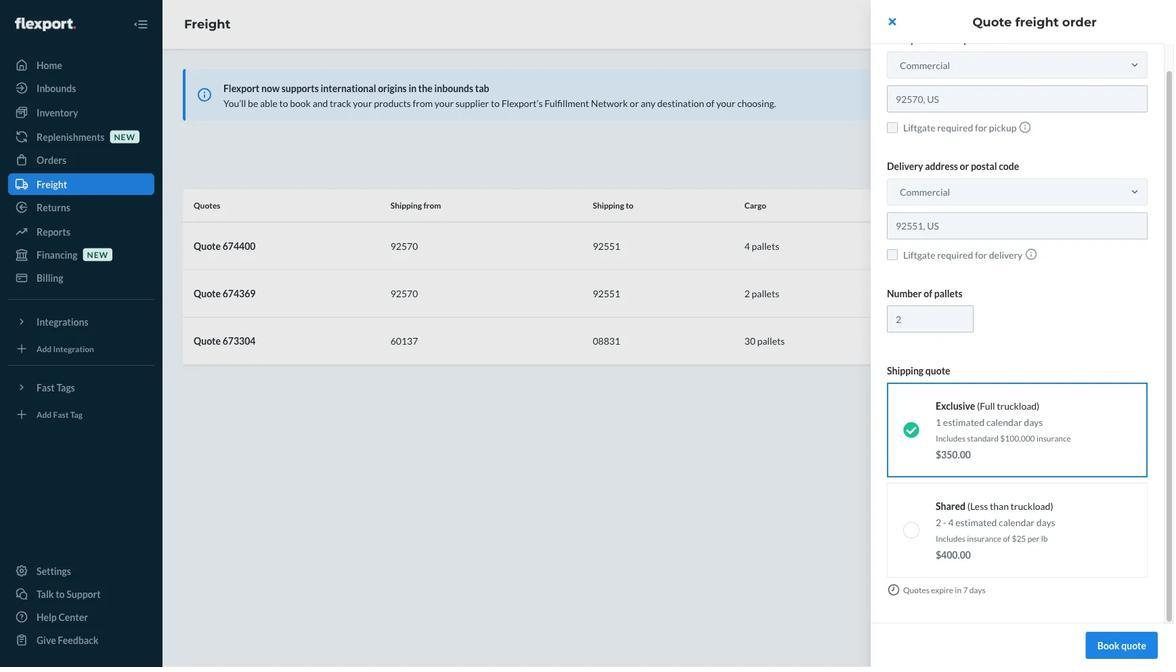 Task type: vqa. For each thing, say whether or not it's contained in the screenshot.
"estimated" in 'Shared (Less Than Truckload) 2 - 4 Estimated Calendar Days Includes Insurance Of $25 Per Lb $400.00'
yes



Task type: describe. For each thing, give the bounding box(es) containing it.
exclusive
[[936, 400, 976, 412]]

-
[[944, 517, 947, 528]]

order
[[1063, 14, 1097, 29]]

of inside shared (less than truckload) 2 - 4 estimated calendar days includes insurance of $25 per lb $400.00
[[1004, 534, 1011, 543]]

truckload) inside exclusive (full truckload) 1 estimated calendar days includes standard $100,000 insurance $350.00
[[997, 400, 1040, 412]]

days inside exclusive (full truckload) 1 estimated calendar days includes standard $100,000 insurance $350.00
[[1025, 416, 1043, 428]]

than
[[990, 500, 1009, 512]]

address for delivery
[[926, 161, 959, 172]]

or for delivery
[[960, 161, 970, 172]]

$350.00
[[936, 449, 971, 460]]

liftgate required for delivery
[[904, 249, 1023, 260]]

(less
[[968, 500, 989, 512]]

or for pickup
[[953, 34, 962, 45]]

shipping
[[887, 365, 924, 376]]

1
[[936, 416, 942, 428]]

for for delivery
[[975, 249, 988, 260]]

quotes
[[904, 585, 930, 595]]

pallets
[[935, 288, 963, 299]]

check circle image
[[904, 422, 920, 438]]

liftgate for liftgate required for delivery
[[904, 249, 936, 260]]

expire
[[932, 585, 954, 595]]

liftgate required for pickup
[[904, 122, 1017, 133]]

2
[[936, 517, 942, 528]]

book
[[1098, 640, 1120, 651]]

(full
[[978, 400, 996, 412]]

delivery
[[887, 161, 924, 172]]

book quote
[[1098, 640, 1147, 651]]

book quote button
[[1086, 632, 1158, 659]]

quote for shipping quote
[[926, 365, 951, 376]]

0 horizontal spatial of
[[924, 288, 933, 299]]

postal for pickup address or postal code
[[964, 34, 990, 45]]

pickup address or postal code
[[887, 34, 1013, 45]]

number
[[887, 288, 922, 299]]

delivery address or postal code
[[887, 161, 1020, 172]]

quote freight order
[[973, 14, 1097, 29]]

quote for book quote
[[1122, 640, 1147, 651]]

$100,000
[[1001, 433, 1036, 443]]

close image
[[889, 16, 897, 27]]

days inside shared (less than truckload) 2 - 4 estimated calendar days includes insurance of $25 per lb $400.00
[[1037, 517, 1056, 528]]

2 vertical spatial days
[[970, 585, 986, 595]]

shared (less than truckload) 2 - 4 estimated calendar days includes insurance of $25 per lb $400.00
[[936, 500, 1056, 561]]



Task type: locate. For each thing, give the bounding box(es) containing it.
0 vertical spatial or
[[953, 34, 962, 45]]

standard
[[968, 433, 999, 443]]

shared
[[936, 500, 966, 512]]

7
[[964, 585, 968, 595]]

$25
[[1012, 534, 1027, 543]]

address
[[918, 34, 951, 45], [926, 161, 959, 172]]

for left pickup
[[975, 122, 988, 133]]

1 vertical spatial estimated
[[956, 517, 998, 528]]

estimated down exclusive
[[944, 416, 985, 428]]

or
[[953, 34, 962, 45], [960, 161, 970, 172]]

1 vertical spatial liftgate
[[904, 249, 936, 260]]

1 vertical spatial of
[[1004, 534, 1011, 543]]

1 horizontal spatial of
[[1004, 534, 1011, 543]]

quote
[[926, 365, 951, 376], [1122, 640, 1147, 651]]

quote right the 'shipping' on the right bottom of page
[[926, 365, 951, 376]]

1 required from the top
[[938, 122, 974, 133]]

liftgate up delivery
[[904, 122, 936, 133]]

postal down pickup
[[971, 161, 998, 172]]

2 for from the top
[[975, 249, 988, 260]]

0 vertical spatial of
[[924, 288, 933, 299]]

required
[[938, 122, 974, 133], [938, 249, 974, 260]]

0 vertical spatial address
[[918, 34, 951, 45]]

1 vertical spatial code
[[999, 161, 1020, 172]]

1 vertical spatial quote
[[1122, 640, 1147, 651]]

calendar up $25
[[999, 517, 1035, 528]]

0 vertical spatial for
[[975, 122, 988, 133]]

u.s. address only text field for delivery
[[887, 212, 1148, 239]]

required for delivery
[[938, 249, 974, 260]]

address for pickup
[[918, 34, 951, 45]]

postal down quote
[[964, 34, 990, 45]]

1 vertical spatial insurance
[[968, 534, 1002, 543]]

1 vertical spatial u.s. address only text field
[[887, 212, 1148, 239]]

per
[[1028, 534, 1040, 543]]

0 vertical spatial u.s. address only text field
[[887, 85, 1148, 112]]

days up '$100,000'
[[1025, 416, 1043, 428]]

0 vertical spatial includes
[[936, 433, 966, 443]]

None checkbox
[[887, 122, 898, 133], [887, 249, 898, 260], [887, 122, 898, 133], [887, 249, 898, 260]]

liftgate for liftgate required for pickup
[[904, 122, 936, 133]]

pickup
[[887, 34, 916, 45]]

1 vertical spatial address
[[926, 161, 959, 172]]

postal
[[964, 34, 990, 45], [971, 161, 998, 172]]

1 vertical spatial days
[[1037, 517, 1056, 528]]

None number field
[[887, 306, 974, 333]]

0 vertical spatial insurance
[[1037, 433, 1072, 443]]

truckload) right (full
[[997, 400, 1040, 412]]

freight
[[1016, 14, 1059, 29]]

lb
[[1042, 534, 1048, 543]]

estimated inside exclusive (full truckload) 1 estimated calendar days includes standard $100,000 insurance $350.00
[[944, 416, 985, 428]]

in
[[955, 585, 962, 595]]

includes
[[936, 433, 966, 443], [936, 534, 966, 543]]

1 u.s. address only text field from the top
[[887, 85, 1148, 112]]

insurance right '$100,000'
[[1037, 433, 1072, 443]]

2 required from the top
[[938, 249, 974, 260]]

1 vertical spatial required
[[938, 249, 974, 260]]

postal for delivery address or postal code
[[971, 161, 998, 172]]

of left the pallets
[[924, 288, 933, 299]]

0 vertical spatial liftgate
[[904, 122, 936, 133]]

estimated
[[944, 416, 985, 428], [956, 517, 998, 528]]

or down liftgate required for pickup
[[960, 161, 970, 172]]

0 vertical spatial calendar
[[987, 416, 1023, 428]]

includes down 4 on the right bottom of page
[[936, 534, 966, 543]]

$400.00
[[936, 549, 971, 561]]

1 vertical spatial includes
[[936, 534, 966, 543]]

or right pickup
[[953, 34, 962, 45]]

quotes expire in 7 days
[[904, 585, 986, 595]]

1 vertical spatial or
[[960, 161, 970, 172]]

calendar
[[987, 416, 1023, 428], [999, 517, 1035, 528]]

for
[[975, 122, 988, 133], [975, 249, 988, 260]]

pickup
[[990, 122, 1017, 133]]

code
[[992, 34, 1013, 45], [999, 161, 1020, 172]]

1 vertical spatial truckload)
[[1011, 500, 1054, 512]]

code for pickup address or postal code
[[992, 34, 1013, 45]]

code for delivery address or postal code
[[999, 161, 1020, 172]]

1 horizontal spatial insurance
[[1037, 433, 1072, 443]]

days right 7
[[970, 585, 986, 595]]

estimated inside shared (less than truckload) 2 - 4 estimated calendar days includes insurance of $25 per lb $400.00
[[956, 517, 998, 528]]

0 vertical spatial estimated
[[944, 416, 985, 428]]

calendar inside shared (less than truckload) 2 - 4 estimated calendar days includes insurance of $25 per lb $400.00
[[999, 517, 1035, 528]]

quote inside button
[[1122, 640, 1147, 651]]

for for pickup
[[975, 122, 988, 133]]

insurance
[[1037, 433, 1072, 443], [968, 534, 1002, 543]]

includes inside shared (less than truckload) 2 - 4 estimated calendar days includes insurance of $25 per lb $400.00
[[936, 534, 966, 543]]

u.s. address only text field up pickup
[[887, 85, 1148, 112]]

insurance inside shared (less than truckload) 2 - 4 estimated calendar days includes insurance of $25 per lb $400.00
[[968, 534, 1002, 543]]

1 vertical spatial postal
[[971, 161, 998, 172]]

estimated down '(less'
[[956, 517, 998, 528]]

0 vertical spatial days
[[1025, 416, 1043, 428]]

0 vertical spatial truckload)
[[997, 400, 1040, 412]]

quote
[[973, 14, 1012, 29]]

delivery
[[990, 249, 1023, 260]]

days up lb
[[1037, 517, 1056, 528]]

address right delivery
[[926, 161, 959, 172]]

truckload)
[[997, 400, 1040, 412], [1011, 500, 1054, 512]]

calendar inside exclusive (full truckload) 1 estimated calendar days includes standard $100,000 insurance $350.00
[[987, 416, 1023, 428]]

for left delivery
[[975, 249, 988, 260]]

1 liftgate from the top
[[904, 122, 936, 133]]

of
[[924, 288, 933, 299], [1004, 534, 1011, 543]]

u.s. address only text field up delivery
[[887, 212, 1148, 239]]

0 vertical spatial postal
[[964, 34, 990, 45]]

0 horizontal spatial quote
[[926, 365, 951, 376]]

quote right book
[[1122, 640, 1147, 651]]

number of pallets
[[887, 288, 963, 299]]

exclusive (full truckload) 1 estimated calendar days includes standard $100,000 insurance $350.00
[[936, 400, 1072, 460]]

1 for from the top
[[975, 122, 988, 133]]

liftgate
[[904, 122, 936, 133], [904, 249, 936, 260]]

2 includes from the top
[[936, 534, 966, 543]]

insurance down '(less'
[[968, 534, 1002, 543]]

2 liftgate from the top
[[904, 249, 936, 260]]

u.s. address only text field for pickup
[[887, 85, 1148, 112]]

days
[[1025, 416, 1043, 428], [1037, 517, 1056, 528], [970, 585, 986, 595]]

1 vertical spatial for
[[975, 249, 988, 260]]

required up delivery address or postal code
[[938, 122, 974, 133]]

truckload) inside shared (less than truckload) 2 - 4 estimated calendar days includes insurance of $25 per lb $400.00
[[1011, 500, 1054, 512]]

code down quote
[[992, 34, 1013, 45]]

required up the pallets
[[938, 249, 974, 260]]

liftgate up number of pallets
[[904, 249, 936, 260]]

calendar up '$100,000'
[[987, 416, 1023, 428]]

0 vertical spatial quote
[[926, 365, 951, 376]]

0 vertical spatial code
[[992, 34, 1013, 45]]

U.S. address only text field
[[887, 85, 1148, 112], [887, 212, 1148, 239]]

includes up $350.00
[[936, 433, 966, 443]]

truckload) up per
[[1011, 500, 1054, 512]]

1 horizontal spatial quote
[[1122, 640, 1147, 651]]

insurance inside exclusive (full truckload) 1 estimated calendar days includes standard $100,000 insurance $350.00
[[1037, 433, 1072, 443]]

1 vertical spatial calendar
[[999, 517, 1035, 528]]

code down pickup
[[999, 161, 1020, 172]]

2 u.s. address only text field from the top
[[887, 212, 1148, 239]]

0 vertical spatial required
[[938, 122, 974, 133]]

0 horizontal spatial insurance
[[968, 534, 1002, 543]]

includes inside exclusive (full truckload) 1 estimated calendar days includes standard $100,000 insurance $350.00
[[936, 433, 966, 443]]

4
[[949, 517, 954, 528]]

required for pickup
[[938, 122, 974, 133]]

address right pickup
[[918, 34, 951, 45]]

of left $25
[[1004, 534, 1011, 543]]

1 includes from the top
[[936, 433, 966, 443]]

shipping quote
[[887, 365, 951, 376]]



